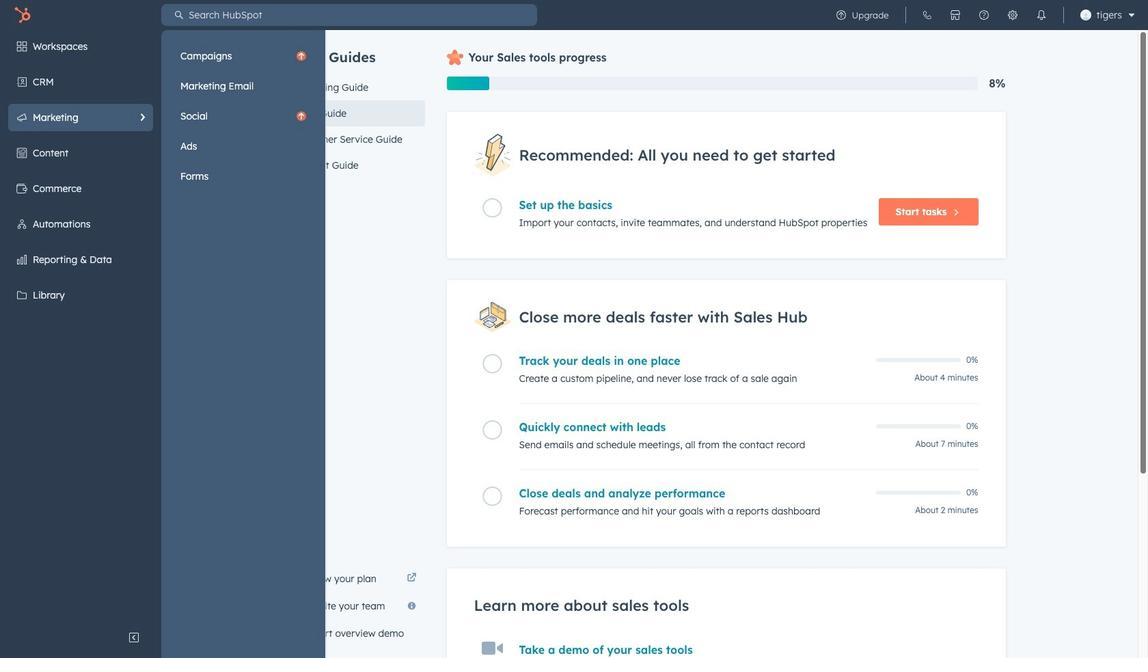 Task type: vqa. For each thing, say whether or not it's contained in the screenshot.
notifications ICON
yes



Task type: locate. For each thing, give the bounding box(es) containing it.
progress bar
[[447, 77, 489, 90]]

user guides element
[[285, 30, 425, 178]]

howard n/a image
[[1081, 10, 1092, 21]]

link opens in a new window image
[[407, 571, 417, 587], [407, 574, 417, 584]]

menu
[[827, 0, 1140, 30], [0, 30, 325, 658], [174, 42, 313, 190]]

2 link opens in a new window image from the top
[[407, 574, 417, 584]]

marketplaces image
[[950, 10, 961, 21]]



Task type: describe. For each thing, give the bounding box(es) containing it.
settings image
[[1008, 10, 1018, 21]]

Search HubSpot search field
[[183, 4, 537, 26]]

notifications image
[[1036, 10, 1047, 21]]

help image
[[979, 10, 990, 21]]

1 link opens in a new window image from the top
[[407, 571, 417, 587]]



